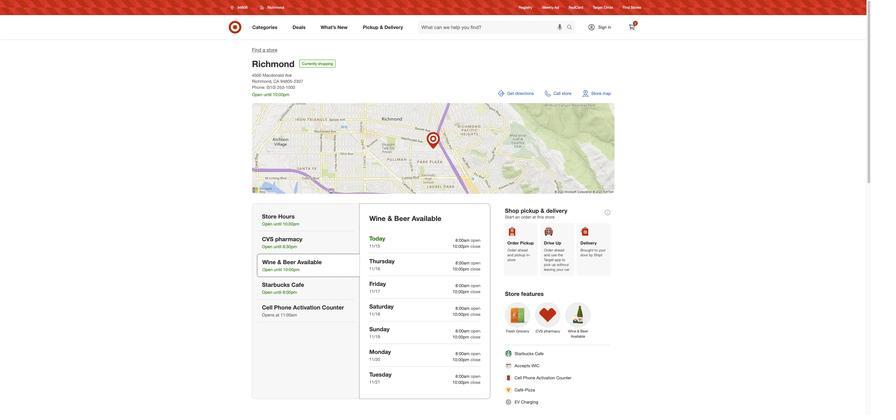 Task type: vqa. For each thing, say whether or not it's contained in the screenshot.


Task type: locate. For each thing, give the bounding box(es) containing it.
cell up the 'café-'
[[515, 375, 522, 380]]

order inside the drive up order ahead and use the target app to pick up without leaving your car
[[544, 248, 553, 252]]

0 vertical spatial phone
[[274, 304, 292, 311]]

6 8:00am from the top
[[456, 351, 470, 356]]

store map
[[592, 91, 611, 96]]

cafe up 8:00pm
[[292, 281, 304, 288]]

activation for cell phone activation counter opens at 11:00am
[[293, 304, 320, 311]]

to up without
[[562, 258, 566, 262]]

0 vertical spatial pharmacy
[[275, 235, 302, 242]]

sign in link
[[583, 21, 621, 34]]

close for monday
[[471, 357, 481, 362]]

and inside order pickup order ahead and pickup in- store
[[508, 253, 514, 257]]

until down hours
[[274, 221, 282, 226]]

0 vertical spatial cafe
[[292, 281, 304, 288]]

2 horizontal spatial store
[[592, 91, 602, 96]]

monday
[[369, 348, 391, 355]]

activation up the 11:00am
[[293, 304, 320, 311]]

1 horizontal spatial target
[[593, 5, 603, 10]]

0 horizontal spatial pickup
[[363, 24, 379, 30]]

pharmacy left wine & beer available link
[[544, 329, 560, 333]]

1 vertical spatial beer
[[283, 258, 296, 265]]

0 vertical spatial find
[[623, 5, 630, 10]]

10:00pm for sunday
[[453, 334, 469, 339]]

4 8:00am from the top
[[456, 306, 470, 311]]

0 vertical spatial to
[[595, 248, 598, 252]]

fresh grocery link
[[503, 300, 533, 335]]

cvs inside 'cvs pharmacy open until 6:30pm'
[[262, 235, 274, 242]]

2 ahead from the left
[[554, 248, 565, 252]]

1 vertical spatial pharmacy
[[544, 329, 560, 333]]

and inside the drive up order ahead and use the target app to pick up without leaving your car
[[544, 253, 550, 257]]

0 horizontal spatial phone
[[274, 304, 292, 311]]

until inside 'cvs pharmacy open until 6:30pm'
[[274, 244, 282, 249]]

directions
[[515, 91, 534, 96]]

5 8:00am from the top
[[456, 328, 470, 333]]

&
[[380, 24, 383, 30], [541, 207, 545, 214], [388, 214, 392, 222], [277, 258, 281, 265], [577, 329, 580, 333]]

2 open from the top
[[471, 260, 481, 265]]

10:00pm for monday
[[453, 357, 469, 362]]

0 horizontal spatial ahead
[[518, 248, 528, 252]]

1 horizontal spatial cvs
[[536, 329, 543, 333]]

8:00am open 10:00pm close for saturday
[[453, 306, 481, 317]]

1 horizontal spatial available
[[412, 214, 442, 222]]

1 horizontal spatial at
[[533, 214, 536, 219]]

0 horizontal spatial wine & beer available
[[369, 214, 442, 222]]

ad
[[555, 5, 559, 10]]

1 vertical spatial store
[[262, 213, 277, 220]]

find left a
[[252, 47, 261, 53]]

open for tuesday
[[471, 374, 481, 379]]

0 vertical spatial beer
[[394, 214, 410, 222]]

cvs down store hours open until 10:00pm
[[262, 235, 274, 242]]

find stores link
[[623, 5, 641, 10]]

ahead for up
[[554, 248, 565, 252]]

8:00am for monday
[[456, 351, 470, 356]]

1 vertical spatial at
[[276, 312, 279, 317]]

store capabilities with hours, vertical tabs tab list
[[252, 203, 360, 399]]

monday 11/20
[[369, 348, 391, 362]]

0 horizontal spatial to
[[562, 258, 566, 262]]

pharmacy inside 'cvs pharmacy open until 6:30pm'
[[275, 235, 302, 242]]

3 8:00am open 10:00pm close from the top
[[453, 283, 481, 294]]

1 horizontal spatial counter
[[556, 375, 572, 380]]

1 vertical spatial wine
[[262, 258, 276, 265]]

1 vertical spatial pickup
[[520, 240, 534, 245]]

1 horizontal spatial store
[[505, 290, 520, 297]]

8:00am for today
[[456, 238, 470, 243]]

0 vertical spatial cell
[[262, 304, 273, 311]]

delivery brought to your door by shipt
[[581, 240, 606, 257]]

2 close from the top
[[471, 266, 481, 271]]

close
[[471, 244, 481, 249], [471, 266, 481, 271], [471, 289, 481, 294], [471, 312, 481, 317], [471, 334, 481, 339], [471, 357, 481, 362], [471, 380, 481, 385]]

7 close from the top
[[471, 380, 481, 385]]

1 vertical spatial delivery
[[581, 240, 597, 245]]

store
[[592, 91, 602, 96], [262, 213, 277, 220], [505, 290, 520, 297]]

8:00am for saturday
[[456, 306, 470, 311]]

weekly ad link
[[542, 5, 559, 10]]

4 open from the top
[[471, 306, 481, 311]]

10:00pm for tuesday
[[453, 380, 469, 385]]

phone inside cell phone activation counter opens at 11:00am
[[274, 304, 292, 311]]

0 vertical spatial pickup
[[521, 207, 539, 214]]

saturday 11/18
[[369, 303, 394, 316]]

order pickup order ahead and pickup in- store
[[508, 240, 534, 262]]

ahead for pickup
[[518, 248, 528, 252]]

0 horizontal spatial activation
[[293, 304, 320, 311]]

starbucks inside the starbucks cafe open until 8:00pm
[[262, 281, 290, 288]]

2 8:00am from the top
[[456, 260, 470, 265]]

5 8:00am open 10:00pm close from the top
[[453, 328, 481, 339]]

0 vertical spatial starbucks
[[262, 281, 290, 288]]

at inside shop pickup & delivery start an order at this store
[[533, 214, 536, 219]]

1 vertical spatial cafe
[[535, 351, 544, 356]]

pizza
[[525, 387, 535, 392]]

until inside store hours open until 10:00pm
[[274, 221, 282, 226]]

0 vertical spatial cvs
[[262, 235, 274, 242]]

1 vertical spatial starbucks
[[515, 351, 534, 356]]

store inside button
[[592, 91, 602, 96]]

until for cvs
[[274, 244, 282, 249]]

pharmacy
[[275, 235, 302, 242], [544, 329, 560, 333]]

4 close from the top
[[471, 312, 481, 317]]

until left 8:00pm
[[274, 290, 282, 295]]

available
[[412, 214, 442, 222], [297, 258, 322, 265], [571, 334, 586, 339]]

close for thursday
[[471, 266, 481, 271]]

hours
[[278, 213, 295, 220]]

beer inside wine & beer available
[[581, 329, 588, 333]]

call
[[554, 91, 561, 96]]

richmond button
[[256, 2, 288, 13]]

1 horizontal spatial pickup
[[520, 240, 534, 245]]

253-
[[277, 85, 286, 90]]

store left map
[[592, 91, 602, 96]]

pickup right new
[[363, 24, 379, 30]]

11/18
[[369, 311, 380, 316]]

11/15
[[369, 243, 380, 248]]

1 horizontal spatial wine & beer available
[[568, 329, 588, 339]]

target circle link
[[593, 5, 613, 10]]

3 open from the top
[[471, 283, 481, 288]]

pickup inside order pickup order ahead and pickup in- store
[[520, 240, 534, 245]]

open up 'cvs pharmacy open until 6:30pm'
[[262, 221, 273, 226]]

starbucks cafe
[[515, 351, 544, 356]]

counter inside cell phone activation counter opens at 11:00am
[[322, 304, 344, 311]]

2 horizontal spatial available
[[571, 334, 586, 339]]

by
[[589, 253, 593, 257]]

wine up today
[[369, 214, 386, 222]]

beer inside wine & beer available open until 10:00pm
[[283, 258, 296, 265]]

1 and from the left
[[508, 253, 514, 257]]

open down phone:
[[252, 92, 263, 97]]

2 and from the left
[[544, 253, 550, 257]]

2
[[635, 21, 637, 25]]

and left the in-
[[508, 253, 514, 257]]

0 horizontal spatial cafe
[[292, 281, 304, 288]]

cvs right "grocery"
[[536, 329, 543, 333]]

open inside 'cvs pharmacy open until 6:30pm'
[[262, 244, 273, 249]]

1 vertical spatial counter
[[556, 375, 572, 380]]

1 open from the top
[[471, 238, 481, 243]]

phone up the 11:00am
[[274, 304, 292, 311]]

ahead up the in-
[[518, 248, 528, 252]]

until inside 4500 macdonald ave richmond, ca 94805-2307 phone: (510) 253-1000 open until 10:00pm
[[264, 92, 272, 97]]

5 open from the top
[[471, 328, 481, 333]]

0 horizontal spatial delivery
[[385, 24, 403, 30]]

1 horizontal spatial to
[[595, 248, 598, 252]]

cell up opens
[[262, 304, 273, 311]]

pickup up the in-
[[520, 240, 534, 245]]

open for cvs pharmacy
[[262, 244, 273, 249]]

0 horizontal spatial target
[[544, 258, 554, 262]]

ahead inside the drive up order ahead and use the target app to pick up without leaving your car
[[554, 248, 565, 252]]

open for friday
[[471, 283, 481, 288]]

open inside wine & beer available open until 10:00pm
[[262, 267, 273, 272]]

0 horizontal spatial available
[[297, 258, 322, 265]]

2 horizontal spatial beer
[[581, 329, 588, 333]]

up
[[552, 262, 556, 267]]

store left hours
[[262, 213, 277, 220]]

2 link
[[626, 21, 639, 34]]

your down without
[[557, 267, 564, 272]]

1 horizontal spatial ahead
[[554, 248, 565, 252]]

wine down 'cvs pharmacy open until 6:30pm'
[[262, 258, 276, 265]]

find a store
[[252, 47, 278, 53]]

phone
[[274, 304, 292, 311], [523, 375, 535, 380]]

open inside store hours open until 10:00pm
[[262, 221, 273, 226]]

your up shipt
[[599, 248, 606, 252]]

0 vertical spatial at
[[533, 214, 536, 219]]

pickup left the in-
[[515, 253, 526, 257]]

to up shipt
[[595, 248, 598, 252]]

close for sunday
[[471, 334, 481, 339]]

0 horizontal spatial store
[[262, 213, 277, 220]]

open inside the starbucks cafe open until 8:00pm
[[262, 290, 273, 295]]

1 vertical spatial cell
[[515, 375, 522, 380]]

wine right cvs pharmacy
[[568, 329, 576, 333]]

2 vertical spatial store
[[505, 290, 520, 297]]

open
[[471, 238, 481, 243], [471, 260, 481, 265], [471, 283, 481, 288], [471, 306, 481, 311], [471, 328, 481, 333], [471, 351, 481, 356], [471, 374, 481, 379]]

starbucks up 8:00pm
[[262, 281, 290, 288]]

7 8:00am open 10:00pm close from the top
[[453, 374, 481, 385]]

pickup up order
[[521, 207, 539, 214]]

3 8:00am from the top
[[456, 283, 470, 288]]

ahead up the
[[554, 248, 565, 252]]

open left the 6:30pm
[[262, 244, 273, 249]]

1 vertical spatial your
[[557, 267, 564, 272]]

available inside wine & beer available
[[571, 334, 586, 339]]

richmond up macdonald on the left
[[252, 58, 295, 69]]

0 horizontal spatial wine
[[262, 258, 276, 265]]

1 vertical spatial cvs
[[536, 329, 543, 333]]

7 open from the top
[[471, 374, 481, 379]]

1 vertical spatial phone
[[523, 375, 535, 380]]

and
[[508, 253, 514, 257], [544, 253, 550, 257]]

until down (510)
[[264, 92, 272, 97]]

cell
[[262, 304, 273, 311], [515, 375, 522, 380]]

find
[[623, 5, 630, 10], [252, 47, 261, 53]]

0 vertical spatial wine
[[369, 214, 386, 222]]

11/17
[[369, 289, 380, 294]]

deals link
[[288, 21, 313, 34]]

0 horizontal spatial beer
[[283, 258, 296, 265]]

1 vertical spatial activation
[[537, 375, 555, 380]]

ahead
[[518, 248, 528, 252], [554, 248, 565, 252]]

brought
[[581, 248, 594, 252]]

1 horizontal spatial phone
[[523, 375, 535, 380]]

0 horizontal spatial pharmacy
[[275, 235, 302, 242]]

5 close from the top
[[471, 334, 481, 339]]

0 vertical spatial counter
[[322, 304, 344, 311]]

7 8:00am from the top
[[456, 374, 470, 379]]

and left use
[[544, 253, 550, 257]]

8:00am open 10:00pm close for thursday
[[453, 260, 481, 271]]

2 8:00am open 10:00pm close from the top
[[453, 260, 481, 271]]

10:00pm for today
[[453, 244, 469, 249]]

0 horizontal spatial find
[[252, 47, 261, 53]]

1 horizontal spatial cafe
[[535, 351, 544, 356]]

1 horizontal spatial delivery
[[581, 240, 597, 245]]

1 horizontal spatial pharmacy
[[544, 329, 560, 333]]

4 8:00am open 10:00pm close from the top
[[453, 306, 481, 317]]

open left 8:00pm
[[262, 290, 273, 295]]

target left circle
[[593, 5, 603, 10]]

0 vertical spatial store
[[592, 91, 602, 96]]

shop pickup & delivery start an order at this store
[[505, 207, 568, 219]]

0 vertical spatial pickup
[[363, 24, 379, 30]]

until left the 6:30pm
[[274, 244, 282, 249]]

1 vertical spatial wine & beer available
[[568, 329, 588, 339]]

wine inside wine & beer available open until 10:00pm
[[262, 258, 276, 265]]

store
[[267, 47, 278, 53], [562, 91, 572, 96], [545, 214, 555, 219], [508, 258, 516, 262]]

delivery
[[385, 24, 403, 30], [581, 240, 597, 245]]

1 vertical spatial pickup
[[515, 253, 526, 257]]

at left this
[[533, 214, 536, 219]]

categories link
[[247, 21, 285, 34]]

2 vertical spatial wine
[[568, 329, 576, 333]]

1 horizontal spatial your
[[599, 248, 606, 252]]

6 8:00am open 10:00pm close from the top
[[453, 351, 481, 362]]

cvs for cvs pharmacy
[[536, 329, 543, 333]]

0 horizontal spatial counter
[[322, 304, 344, 311]]

2 horizontal spatial wine
[[568, 329, 576, 333]]

cvs for cvs pharmacy open until 6:30pm
[[262, 235, 274, 242]]

6 close from the top
[[471, 357, 481, 362]]

activation down wic
[[537, 375, 555, 380]]

wic
[[532, 363, 540, 368]]

store inside call store button
[[562, 91, 572, 96]]

8:00am for thursday
[[456, 260, 470, 265]]

1 horizontal spatial and
[[544, 253, 550, 257]]

car
[[565, 267, 570, 272]]

1 horizontal spatial starbucks
[[515, 351, 534, 356]]

1 vertical spatial find
[[252, 47, 261, 53]]

1 8:00am open 10:00pm close from the top
[[453, 238, 481, 249]]

store inside store hours open until 10:00pm
[[262, 213, 277, 220]]

phone up pizza
[[523, 375, 535, 380]]

8:00am for tuesday
[[456, 374, 470, 379]]

8:00am open 10:00pm close for monday
[[453, 351, 481, 362]]

target up pick
[[544, 258, 554, 262]]

0 horizontal spatial and
[[508, 253, 514, 257]]

1 vertical spatial richmond
[[252, 58, 295, 69]]

wine
[[369, 214, 386, 222], [262, 258, 276, 265], [568, 329, 576, 333]]

pickup
[[363, 24, 379, 30], [520, 240, 534, 245]]

10:00pm for thursday
[[453, 266, 469, 271]]

1 close from the top
[[471, 244, 481, 249]]

get directions link
[[494, 86, 538, 101]]

starbucks cafe open until 8:00pm
[[262, 281, 304, 295]]

1 horizontal spatial cell
[[515, 375, 522, 380]]

0 horizontal spatial cell
[[262, 304, 273, 311]]

1 horizontal spatial activation
[[537, 375, 555, 380]]

drive
[[544, 240, 555, 245]]

until
[[264, 92, 272, 97], [274, 221, 282, 226], [274, 244, 282, 249], [274, 267, 282, 272], [274, 290, 282, 295]]

your inside delivery brought to your door by shipt
[[599, 248, 606, 252]]

1 8:00am from the top
[[456, 238, 470, 243]]

find left stores
[[623, 5, 630, 10]]

store left features
[[505, 290, 520, 297]]

0 vertical spatial richmond
[[268, 5, 284, 10]]

wine & beer available
[[369, 214, 442, 222], [568, 329, 588, 339]]

10:00pm for friday
[[453, 289, 469, 294]]

at right opens
[[276, 312, 279, 317]]

6 open from the top
[[471, 351, 481, 356]]

0 horizontal spatial your
[[557, 267, 564, 272]]

3 close from the top
[[471, 289, 481, 294]]

cafe up wic
[[535, 351, 544, 356]]

0 vertical spatial target
[[593, 5, 603, 10]]

call store button
[[541, 86, 575, 101]]

pick
[[544, 262, 551, 267]]

ev
[[515, 399, 520, 404]]

target
[[593, 5, 603, 10], [544, 258, 554, 262]]

ahead inside order pickup order ahead and pickup in- store
[[518, 248, 528, 252]]

cvs pharmacy open until 6:30pm
[[262, 235, 302, 249]]

starbucks up accepts at bottom right
[[515, 351, 534, 356]]

2 vertical spatial available
[[571, 334, 586, 339]]

sign
[[599, 24, 607, 30]]

11/19
[[369, 334, 380, 339]]

0 vertical spatial your
[[599, 248, 606, 252]]

until inside the starbucks cafe open until 8:00pm
[[274, 290, 282, 295]]

activation inside cell phone activation counter opens at 11:00am
[[293, 304, 320, 311]]

start
[[505, 214, 514, 219]]

1 horizontal spatial find
[[623, 5, 630, 10]]

pharmacy up the 6:30pm
[[275, 235, 302, 242]]

store inside shop pickup & delivery start an order at this store
[[545, 214, 555, 219]]

until up the starbucks cafe open until 8:00pm
[[274, 267, 282, 272]]

1 ahead from the left
[[518, 248, 528, 252]]

10:00pm inside wine & beer available open until 10:00pm
[[283, 267, 300, 272]]

find for find stores
[[623, 5, 630, 10]]

circle
[[604, 5, 613, 10]]

order
[[521, 214, 531, 219]]

1 vertical spatial target
[[544, 258, 554, 262]]

cvs pharmacy
[[536, 329, 560, 333]]

0 horizontal spatial starbucks
[[262, 281, 290, 288]]

0 vertical spatial activation
[[293, 304, 320, 311]]

pickup & delivery link
[[358, 21, 411, 34]]

richmond up categories link
[[268, 5, 284, 10]]

ev charging
[[515, 399, 538, 404]]

0 horizontal spatial cvs
[[262, 235, 274, 242]]

cell inside cell phone activation counter opens at 11:00am
[[262, 304, 273, 311]]

1 vertical spatial available
[[297, 258, 322, 265]]

open up the starbucks cafe open until 8:00pm
[[262, 267, 273, 272]]

open for thursday
[[471, 260, 481, 265]]

94806
[[238, 5, 248, 10]]

1 vertical spatial to
[[562, 258, 566, 262]]

0 horizontal spatial at
[[276, 312, 279, 317]]

2 vertical spatial beer
[[581, 329, 588, 333]]

cvs pharmacy link
[[533, 300, 563, 335]]

cafe inside the starbucks cafe open until 8:00pm
[[292, 281, 304, 288]]



Task type: describe. For each thing, give the bounding box(es) containing it.
map
[[603, 91, 611, 96]]

accepts wic
[[515, 363, 540, 368]]

store hours open until 10:00pm
[[262, 213, 300, 226]]

search button
[[564, 21, 579, 35]]

1 horizontal spatial beer
[[394, 214, 410, 222]]

saturday
[[369, 303, 394, 310]]

delivery
[[546, 207, 568, 214]]

at inside cell phone activation counter opens at 11:00am
[[276, 312, 279, 317]]

café-pizza
[[515, 387, 535, 392]]

to inside delivery brought to your door by shipt
[[595, 248, 598, 252]]

store for store hours open until 10:00pm
[[262, 213, 277, 220]]

cafe for starbucks cafe
[[535, 351, 544, 356]]

without
[[557, 262, 569, 267]]

open for sunday
[[471, 328, 481, 333]]

thursday
[[369, 257, 395, 264]]

wine & beer available open until 10:00pm
[[262, 258, 322, 272]]

starbucks for starbucks cafe
[[515, 351, 534, 356]]

open for starbucks cafe
[[262, 290, 273, 295]]

1000
[[286, 85, 295, 90]]

cell for cell phone activation counter opens at 11:00am
[[262, 304, 273, 311]]

11/21
[[369, 379, 380, 384]]

richmond inside richmond dropdown button
[[268, 5, 284, 10]]

order for order pickup
[[508, 248, 517, 252]]

store inside order pickup order ahead and pickup in- store
[[508, 258, 516, 262]]

redcard link
[[569, 5, 583, 10]]

94806 button
[[227, 2, 254, 13]]

pickup inside order pickup order ahead and pickup in- store
[[515, 253, 526, 257]]

delivery inside delivery brought to your door by shipt
[[581, 240, 597, 245]]

8:00am for friday
[[456, 283, 470, 288]]

2307
[[294, 79, 303, 84]]

app
[[555, 258, 561, 262]]

friday
[[369, 280, 386, 287]]

store map button
[[579, 86, 615, 101]]

fresh
[[506, 329, 515, 333]]

grocery
[[516, 329, 529, 333]]

an
[[516, 214, 520, 219]]

store for store features
[[505, 290, 520, 297]]

leaving
[[544, 267, 556, 272]]

categories
[[252, 24, 278, 30]]

your inside the drive up order ahead and use the target app to pick up without leaving your car
[[557, 267, 564, 272]]

available inside wine & beer available open until 10:00pm
[[297, 258, 322, 265]]

redcard
[[569, 5, 583, 10]]

opens
[[262, 312, 275, 317]]

phone for cell phone activation counter
[[523, 375, 535, 380]]

thursday 11/16
[[369, 257, 395, 271]]

& inside shop pickup & delivery start an order at this store
[[541, 207, 545, 214]]

open for today
[[471, 238, 481, 243]]

find for find a store
[[252, 47, 261, 53]]

café-
[[515, 387, 525, 392]]

8:00am for sunday
[[456, 328, 470, 333]]

& inside wine & beer available open until 10:00pm
[[277, 258, 281, 265]]

pickup & delivery
[[363, 24, 403, 30]]

8:00pm
[[283, 290, 297, 295]]

6:30pm
[[283, 244, 297, 249]]

0 vertical spatial delivery
[[385, 24, 403, 30]]

pharmacy for cvs pharmacy open until 6:30pm
[[275, 235, 302, 242]]

what's new
[[321, 24, 348, 30]]

ave
[[285, 73, 292, 78]]

store features
[[505, 290, 544, 297]]

registry link
[[519, 5, 532, 10]]

today
[[369, 235, 385, 242]]

target inside the drive up order ahead and use the target app to pick up without leaving your car
[[544, 258, 554, 262]]

pickup inside shop pickup & delivery start an order at this store
[[521, 207, 539, 214]]

8:00am open 10:00pm close for tuesday
[[453, 374, 481, 385]]

get directions
[[507, 91, 534, 96]]

phone for cell phone activation counter opens at 11:00am
[[274, 304, 292, 311]]

target inside target circle link
[[593, 5, 603, 10]]

4500 macdonald ave richmond, ca 94805-2307 phone: (510) 253-1000 open until 10:00pm
[[252, 73, 303, 97]]

sign in
[[599, 24, 611, 30]]

8:00am open 10:00pm close for sunday
[[453, 328, 481, 339]]

close for friday
[[471, 289, 481, 294]]

cafe for starbucks cafe open until 8:00pm
[[292, 281, 304, 288]]

today 11/15
[[369, 235, 385, 248]]

11/20
[[369, 357, 380, 362]]

richmond map image
[[252, 103, 615, 194]]

& inside wine & beer available
[[577, 329, 580, 333]]

activation for cell phone activation counter
[[537, 375, 555, 380]]

sunday 11/19
[[369, 325, 390, 339]]

and for order
[[508, 253, 514, 257]]

8:00am open 10:00pm close for friday
[[453, 283, 481, 294]]

richmond,
[[252, 79, 272, 84]]

up
[[556, 240, 562, 245]]

friday 11/17
[[369, 280, 386, 294]]

store for store map
[[592, 91, 602, 96]]

11/16
[[369, 266, 380, 271]]

wine & beer available link
[[563, 300, 593, 340]]

deals
[[293, 24, 306, 30]]

until for store
[[274, 221, 282, 226]]

0 vertical spatial wine & beer available
[[369, 214, 442, 222]]

tuesday
[[369, 371, 392, 378]]

(510)
[[267, 85, 276, 90]]

find a store link
[[252, 47, 278, 53]]

and for drive
[[544, 253, 550, 257]]

order for drive up
[[544, 248, 553, 252]]

until inside wine & beer available open until 10:00pm
[[274, 267, 282, 272]]

starbucks for starbucks cafe open until 8:00pm
[[262, 281, 290, 288]]

to inside the drive up order ahead and use the target app to pick up without leaving your car
[[562, 258, 566, 262]]

what's new link
[[316, 21, 355, 34]]

target circle
[[593, 5, 613, 10]]

shipt
[[594, 253, 603, 257]]

registry
[[519, 5, 532, 10]]

a
[[263, 47, 265, 53]]

open inside 4500 macdonald ave richmond, ca 94805-2307 phone: (510) 253-1000 open until 10:00pm
[[252, 92, 263, 97]]

in
[[608, 24, 611, 30]]

accepts
[[515, 363, 530, 368]]

0 vertical spatial available
[[412, 214, 442, 222]]

11:00am
[[281, 312, 297, 317]]

pharmacy for cvs pharmacy
[[544, 329, 560, 333]]

call store
[[554, 91, 572, 96]]

features
[[521, 290, 544, 297]]

10:00pm inside store hours open until 10:00pm
[[283, 221, 300, 226]]

close for tuesday
[[471, 380, 481, 385]]

until for starbucks
[[274, 290, 282, 295]]

1 horizontal spatial wine
[[369, 214, 386, 222]]

cell for cell phone activation counter
[[515, 375, 522, 380]]

8:00am open 10:00pm close for today
[[453, 238, 481, 249]]

4500
[[252, 73, 262, 78]]

new
[[338, 24, 348, 30]]

counter for cell phone activation counter
[[556, 375, 572, 380]]

this
[[537, 214, 544, 219]]

cell phone activation counter
[[515, 375, 572, 380]]

open for saturday
[[471, 306, 481, 311]]

What can we help you find? suggestions appear below search field
[[418, 21, 569, 34]]

wine inside wine & beer available
[[568, 329, 576, 333]]

get
[[507, 91, 514, 96]]

charging
[[521, 399, 538, 404]]

open for store hours
[[262, 221, 273, 226]]

close for today
[[471, 244, 481, 249]]

open for monday
[[471, 351, 481, 356]]

shop
[[505, 207, 519, 214]]

ca
[[274, 79, 279, 84]]

sunday
[[369, 325, 390, 332]]

door
[[581, 253, 588, 257]]

search
[[564, 25, 579, 31]]

10:00pm for saturday
[[453, 312, 469, 317]]

close for saturday
[[471, 312, 481, 317]]

10:00pm inside 4500 macdonald ave richmond, ca 94805-2307 phone: (510) 253-1000 open until 10:00pm
[[273, 92, 290, 97]]

counter for cell phone activation counter opens at 11:00am
[[322, 304, 344, 311]]



